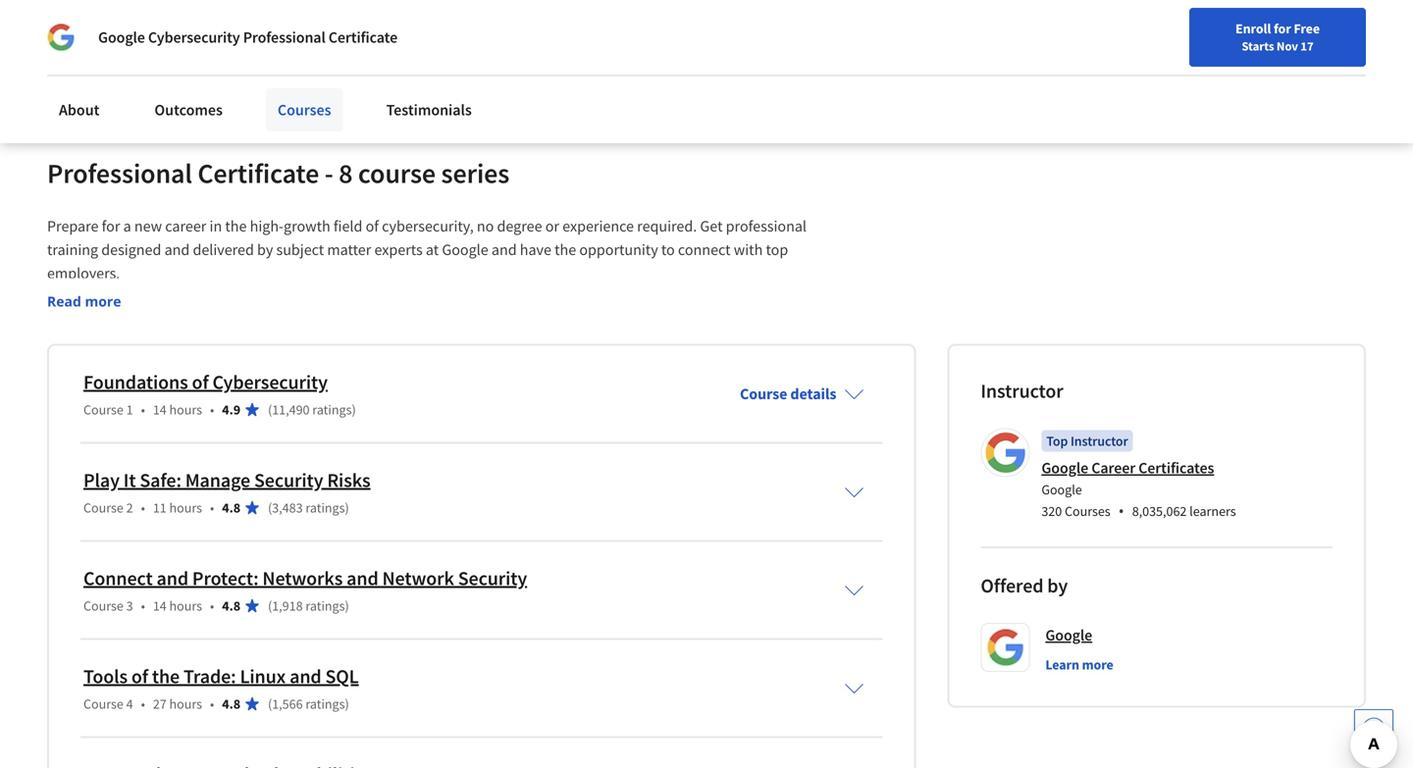 Task type: describe. For each thing, give the bounding box(es) containing it.
to
[[662, 240, 675, 260]]

ratings for linux
[[306, 696, 345, 714]]

with
[[734, 240, 763, 260]]

google career certificates link
[[1042, 459, 1215, 478]]

course for play it safe: manage security risks
[[83, 499, 124, 517]]

about
[[59, 100, 100, 120]]

8
[[339, 156, 353, 191]]

course 1 • 14 hours •
[[83, 401, 214, 419]]

it
[[123, 469, 136, 493]]

a
[[123, 217, 131, 236]]

google cybersecurity professional certificate
[[98, 27, 398, 47]]

top
[[1047, 433, 1069, 450]]

more inside prepare for a new career in the high-growth field of cybersecurity, no degree or experience required. get professional training designed and delivered by subject matter experts at google and have the opportunity to connect with top employers. read more
[[85, 292, 121, 311]]

delivered
[[193, 240, 254, 260]]

0 horizontal spatial security
[[254, 469, 323, 493]]

read more button
[[47, 291, 121, 312]]

learners
[[1190, 503, 1237, 521]]

courses link
[[266, 88, 343, 132]]

designed
[[101, 240, 161, 260]]

help center image
[[1363, 718, 1386, 741]]

certificates
[[1139, 459, 1215, 478]]

connect and protect: networks and network security link
[[83, 567, 527, 591]]

protect:
[[192, 567, 259, 591]]

share it on social media and in your performance review
[[81, 34, 448, 54]]

1 horizontal spatial in
[[268, 34, 281, 54]]

learn
[[1046, 657, 1080, 674]]

field
[[334, 217, 363, 236]]

• inside the top instructor google career certificates google 320 courses • 8,035,062 learners
[[1119, 501, 1125, 522]]

manage
[[185, 469, 250, 493]]

hours for the
[[169, 696, 202, 714]]

course 2 • 11 hours •
[[83, 499, 214, 517]]

• right 3
[[141, 598, 145, 615]]

at
[[426, 240, 439, 260]]

3
[[126, 598, 133, 615]]

top instructor google career certificates google 320 courses • 8,035,062 learners
[[1042, 433, 1237, 522]]

connect
[[83, 567, 153, 591]]

• down trade:
[[210, 696, 214, 714]]

) for network
[[345, 598, 349, 615]]

of for cybersecurity
[[192, 370, 209, 395]]

course 3 • 14 hours •
[[83, 598, 214, 615]]

0 horizontal spatial certificate
[[198, 156, 319, 191]]

( for networks
[[268, 598, 272, 615]]

course for foundations of cybersecurity
[[83, 401, 124, 419]]

enroll
[[1236, 20, 1272, 37]]

course for tools of the trade: linux and sql
[[83, 696, 124, 714]]

0 vertical spatial courses
[[278, 100, 331, 120]]

) for risks
[[345, 499, 349, 517]]

course details button
[[725, 357, 880, 432]]

on
[[134, 34, 151, 54]]

instructor inside the top instructor google career certificates google 320 courses • 8,035,062 learners
[[1071, 433, 1129, 450]]

3,483
[[272, 499, 303, 517]]

learn more button
[[1046, 656, 1114, 675]]

( 11,490 ratings )
[[268, 401, 356, 419]]

• right 1
[[141, 401, 145, 419]]

course inside dropdown button
[[740, 385, 788, 404]]

( 1,918 ratings )
[[268, 598, 349, 615]]

play it safe: manage security risks
[[83, 469, 371, 493]]

1 vertical spatial cybersecurity
[[213, 370, 328, 395]]

about link
[[47, 88, 111, 132]]

subject
[[276, 240, 324, 260]]

experts
[[375, 240, 423, 260]]

11
[[153, 499, 167, 517]]

google link
[[1046, 624, 1093, 648]]

and left "network"
[[347, 567, 379, 591]]

1 vertical spatial professional
[[47, 156, 192, 191]]

0 vertical spatial instructor
[[981, 379, 1064, 404]]

performance
[[317, 34, 401, 54]]

foundations of cybersecurity
[[83, 370, 328, 395]]

google image
[[47, 24, 75, 51]]

320
[[1042, 503, 1063, 521]]

nov
[[1277, 38, 1299, 54]]

training
[[47, 240, 98, 260]]

tools of the trade: linux and sql link
[[83, 665, 359, 689]]

( 1,566 ratings )
[[268, 696, 349, 714]]

1 horizontal spatial the
[[225, 217, 247, 236]]

no
[[477, 217, 494, 236]]

of inside prepare for a new career in the high-growth field of cybersecurity, no degree or experience required. get professional training designed and delivered by subject matter experts at google and have the opportunity to connect with top employers. read more
[[366, 217, 379, 236]]

course details
[[740, 385, 837, 404]]

prepare
[[47, 217, 99, 236]]

and down degree
[[492, 240, 517, 260]]

1
[[126, 401, 133, 419]]

career
[[1092, 459, 1136, 478]]

enroll for free starts nov 17
[[1236, 20, 1321, 54]]

ratings right 11,490
[[313, 401, 352, 419]]

your
[[284, 34, 314, 54]]

( for trade:
[[268, 696, 272, 714]]

opportunity
[[580, 240, 659, 260]]

courses inside the top instructor google career certificates google 320 courses • 8,035,062 learners
[[1065, 503, 1111, 521]]

have
[[520, 240, 552, 260]]

hours for cybersecurity
[[169, 401, 202, 419]]

hours for protect:
[[169, 598, 202, 615]]

play it safe: manage security risks link
[[83, 469, 371, 493]]

foundations
[[83, 370, 188, 395]]

0 vertical spatial cybersecurity
[[148, 27, 240, 47]]

details
[[791, 385, 837, 404]]

it
[[122, 34, 131, 54]]

coursera image
[[24, 16, 148, 47]]

ratings for and
[[306, 598, 345, 615]]

course
[[358, 156, 436, 191]]

testimonials link
[[375, 88, 484, 132]]

11,490
[[272, 401, 310, 419]]

review
[[404, 34, 448, 54]]

starts
[[1242, 38, 1275, 54]]

14 for foundations
[[153, 401, 167, 419]]

connect
[[678, 240, 731, 260]]

• right 2
[[141, 499, 145, 517]]



Task type: vqa. For each thing, say whether or not it's contained in the screenshot.
A
yes



Task type: locate. For each thing, give the bounding box(es) containing it.
or
[[546, 217, 560, 236]]

tools
[[83, 665, 128, 689]]

certificate left "review"
[[329, 27, 398, 47]]

courses
[[278, 100, 331, 120], [1065, 503, 1111, 521]]

2 vertical spatial 4.8
[[222, 696, 241, 714]]

of right field
[[366, 217, 379, 236]]

27
[[153, 696, 167, 714]]

the
[[225, 217, 247, 236], [555, 240, 576, 260], [152, 665, 180, 689]]

( down the linux
[[268, 696, 272, 714]]

more right the learn
[[1083, 657, 1114, 674]]

cybersecurity right it
[[148, 27, 240, 47]]

0 horizontal spatial the
[[152, 665, 180, 689]]

hours down protect:
[[169, 598, 202, 615]]

testimonials
[[386, 100, 472, 120]]

2 14 from the top
[[153, 598, 167, 615]]

instructor up career
[[1071, 433, 1129, 450]]

0 vertical spatial the
[[225, 217, 247, 236]]

2 4.8 from the top
[[222, 598, 241, 615]]

14 for connect
[[153, 598, 167, 615]]

4.8 down protect:
[[222, 598, 241, 615]]

4.8 for trade:
[[222, 696, 241, 714]]

1 vertical spatial for
[[102, 217, 120, 236]]

0 vertical spatial 14
[[153, 401, 167, 419]]

1 vertical spatial the
[[555, 240, 576, 260]]

connect and protect: networks and network security
[[83, 567, 527, 591]]

employers.
[[47, 264, 120, 283]]

14 right 3
[[153, 598, 167, 615]]

growth
[[284, 217, 331, 236]]

2 vertical spatial the
[[152, 665, 180, 689]]

1,566
[[272, 696, 303, 714]]

ratings down risks
[[306, 499, 345, 517]]

for left a
[[102, 217, 120, 236]]

1 vertical spatial instructor
[[1071, 433, 1129, 450]]

degree
[[497, 217, 542, 236]]

course left 1
[[83, 401, 124, 419]]

0 horizontal spatial courses
[[278, 100, 331, 120]]

of for the
[[131, 665, 148, 689]]

linux
[[240, 665, 286, 689]]

in left your
[[268, 34, 281, 54]]

course for connect and protect: networks and network security
[[83, 598, 124, 615]]

google up the learn
[[1046, 626, 1093, 646]]

social
[[154, 34, 192, 54]]

1 vertical spatial security
[[458, 567, 527, 591]]

2 horizontal spatial the
[[555, 240, 576, 260]]

( right 4.9
[[268, 401, 272, 419]]

1 horizontal spatial certificate
[[329, 27, 398, 47]]

4.8 for networks
[[222, 598, 241, 615]]

professional up a
[[47, 156, 192, 191]]

2
[[126, 499, 133, 517]]

( 3,483 ratings )
[[268, 499, 349, 517]]

1 vertical spatial in
[[210, 217, 222, 236]]

hours right '27'
[[169, 696, 202, 714]]

prepare for a new career in the high-growth field of cybersecurity, no degree or experience required. get professional training designed and delivered by subject matter experts at google and have the opportunity to connect with top employers. read more
[[47, 217, 810, 311]]

• left 4.9
[[210, 401, 214, 419]]

cybersecurity,
[[382, 217, 474, 236]]

4 hours from the top
[[169, 696, 202, 714]]

career
[[165, 217, 206, 236]]

network
[[382, 567, 454, 591]]

read
[[47, 292, 81, 311]]

instructor
[[981, 379, 1064, 404], [1071, 433, 1129, 450]]

2 ( from the top
[[268, 499, 272, 517]]

more down "employers."
[[85, 292, 121, 311]]

google down the no
[[442, 240, 489, 260]]

3 ( from the top
[[268, 598, 272, 615]]

• left 8,035,062
[[1119, 501, 1125, 522]]

0 horizontal spatial in
[[210, 217, 222, 236]]

0 horizontal spatial by
[[257, 240, 273, 260]]

the down or
[[555, 240, 576, 260]]

top
[[766, 240, 789, 260]]

trade:
[[184, 665, 236, 689]]

of up course 4 • 27 hours •
[[131, 665, 148, 689]]

-
[[325, 156, 333, 191]]

professional
[[243, 27, 326, 47], [47, 156, 192, 191]]

course left 3
[[83, 598, 124, 615]]

4.8 for manage
[[222, 499, 241, 517]]

course 4 • 27 hours •
[[83, 696, 214, 714]]

0 horizontal spatial professional
[[47, 156, 192, 191]]

security up 3,483
[[254, 469, 323, 493]]

4.9
[[222, 401, 241, 419]]

instructor up top
[[981, 379, 1064, 404]]

0 horizontal spatial more
[[85, 292, 121, 311]]

None search field
[[280, 12, 604, 52]]

for for enroll
[[1274, 20, 1292, 37]]

1 ( from the top
[[268, 401, 272, 419]]

professional
[[726, 217, 807, 236]]

2 hours from the top
[[169, 499, 202, 517]]

( down play it safe: manage security risks 'link'
[[268, 499, 272, 517]]

• right 4
[[141, 696, 145, 714]]

matter
[[327, 240, 371, 260]]

google up 320
[[1042, 481, 1083, 499]]

course left details
[[740, 385, 788, 404]]

by down high-
[[257, 240, 273, 260]]

menu item
[[1058, 20, 1184, 83]]

17
[[1301, 38, 1314, 54]]

0 vertical spatial security
[[254, 469, 323, 493]]

google left 'social' at top left
[[98, 27, 145, 47]]

0 vertical spatial by
[[257, 240, 273, 260]]

0 horizontal spatial for
[[102, 217, 120, 236]]

the up delivered on the top left of the page
[[225, 217, 247, 236]]

and
[[240, 34, 265, 54], [165, 240, 190, 260], [492, 240, 517, 260], [157, 567, 189, 591], [347, 567, 379, 591], [290, 665, 322, 689]]

by inside prepare for a new career in the high-growth field of cybersecurity, no degree or experience required. get professional training designed and delivered by subject matter experts at google and have the opportunity to connect with top employers. read more
[[257, 240, 273, 260]]

cybersecurity up 11,490
[[213, 370, 328, 395]]

8,035,062
[[1133, 503, 1187, 521]]

1 14 from the top
[[153, 401, 167, 419]]

) right 11,490
[[352, 401, 356, 419]]

1 horizontal spatial for
[[1274, 20, 1292, 37]]

courses down your
[[278, 100, 331, 120]]

( for manage
[[268, 499, 272, 517]]

1 vertical spatial more
[[1083, 657, 1114, 674]]

0 vertical spatial for
[[1274, 20, 1292, 37]]

free
[[1294, 20, 1321, 37]]

1 vertical spatial courses
[[1065, 503, 1111, 521]]

0 vertical spatial more
[[85, 292, 121, 311]]

get
[[700, 217, 723, 236]]

coursera career certificate image
[[996, 0, 1323, 113]]

1 horizontal spatial of
[[192, 370, 209, 395]]

series
[[441, 156, 510, 191]]

the up '27'
[[152, 665, 180, 689]]

1 vertical spatial 14
[[153, 598, 167, 615]]

google inside prepare for a new career in the high-growth field of cybersecurity, no degree or experience required. get professional training designed and delivered by subject matter experts at google and have the opportunity to connect with top employers. read more
[[442, 240, 489, 260]]

google career certificates image
[[984, 432, 1027, 475]]

1 vertical spatial by
[[1048, 574, 1068, 599]]

14 right 1
[[153, 401, 167, 419]]

1,918
[[272, 598, 303, 615]]

in up delivered on the top left of the page
[[210, 217, 222, 236]]

google down top
[[1042, 459, 1089, 478]]

)
[[352, 401, 356, 419], [345, 499, 349, 517], [345, 598, 349, 615], [345, 696, 349, 714]]

1 vertical spatial certificate
[[198, 156, 319, 191]]

0 vertical spatial of
[[366, 217, 379, 236]]

google
[[98, 27, 145, 47], [442, 240, 489, 260], [1042, 459, 1089, 478], [1042, 481, 1083, 499], [1046, 626, 1093, 646]]

1 hours from the top
[[169, 401, 202, 419]]

in
[[268, 34, 281, 54], [210, 217, 222, 236]]

ratings down sql
[[306, 696, 345, 714]]

0 vertical spatial in
[[268, 34, 281, 54]]

and right media
[[240, 34, 265, 54]]

outcomes
[[155, 100, 223, 120]]

play
[[83, 469, 120, 493]]

0 vertical spatial professional
[[243, 27, 326, 47]]

risks
[[327, 469, 371, 493]]

course left 4
[[83, 696, 124, 714]]

sql
[[325, 665, 359, 689]]

1 horizontal spatial professional
[[243, 27, 326, 47]]

ratings for security
[[306, 499, 345, 517]]

share
[[81, 34, 118, 54]]

4.8 down tools of the trade: linux and sql
[[222, 696, 241, 714]]

2 vertical spatial of
[[131, 665, 148, 689]]

certificate up high-
[[198, 156, 319, 191]]

(
[[268, 401, 272, 419], [268, 499, 272, 517], [268, 598, 272, 615], [268, 696, 272, 714]]

4
[[126, 696, 133, 714]]

cybersecurity
[[148, 27, 240, 47], [213, 370, 328, 395]]

) down sql
[[345, 696, 349, 714]]

1 horizontal spatial courses
[[1065, 503, 1111, 521]]

courses right 320
[[1065, 503, 1111, 521]]

by right 'offered'
[[1048, 574, 1068, 599]]

in inside prepare for a new career in the high-growth field of cybersecurity, no degree or experience required. get professional training designed and delivered by subject matter experts at google and have the opportunity to connect with top employers. read more
[[210, 217, 222, 236]]

1 horizontal spatial by
[[1048, 574, 1068, 599]]

0 vertical spatial 4.8
[[222, 499, 241, 517]]

) down risks
[[345, 499, 349, 517]]

1 horizontal spatial security
[[458, 567, 527, 591]]

and up ( 1,566 ratings )
[[290, 665, 322, 689]]

experience
[[563, 217, 634, 236]]

by
[[257, 240, 273, 260], [1048, 574, 1068, 599]]

required.
[[637, 217, 697, 236]]

high-
[[250, 217, 284, 236]]

1 vertical spatial 4.8
[[222, 598, 241, 615]]

3 4.8 from the top
[[222, 696, 241, 714]]

hours down foundations of cybersecurity link
[[169, 401, 202, 419]]

1 vertical spatial of
[[192, 370, 209, 395]]

of
[[366, 217, 379, 236], [192, 370, 209, 395], [131, 665, 148, 689]]

safe:
[[140, 469, 181, 493]]

14
[[153, 401, 167, 419], [153, 598, 167, 615]]

hours
[[169, 401, 202, 419], [169, 499, 202, 517], [169, 598, 202, 615], [169, 696, 202, 714]]

hours for safe:
[[169, 499, 202, 517]]

1 4.8 from the top
[[222, 499, 241, 517]]

professional certificate - 8 course series
[[47, 156, 510, 191]]

networks
[[263, 567, 343, 591]]

for inside enroll for free starts nov 17
[[1274, 20, 1292, 37]]

for inside prepare for a new career in the high-growth field of cybersecurity, no degree or experience required. get professional training designed and delivered by subject matter experts at google and have the opportunity to connect with top employers. read more
[[102, 217, 120, 236]]

1 horizontal spatial more
[[1083, 657, 1114, 674]]

offered by
[[981, 574, 1068, 599]]

0 horizontal spatial instructor
[[981, 379, 1064, 404]]

4 ( from the top
[[268, 696, 272, 714]]

3 hours from the top
[[169, 598, 202, 615]]

2 horizontal spatial of
[[366, 217, 379, 236]]

ratings down connect and protect: networks and network security link
[[306, 598, 345, 615]]

more inside button
[[1083, 657, 1114, 674]]

) down connect and protect: networks and network security link
[[345, 598, 349, 615]]

of up course 1 • 14 hours •
[[192, 370, 209, 395]]

for for prepare
[[102, 217, 120, 236]]

hours right 11
[[169, 499, 202, 517]]

tools of the trade: linux and sql
[[83, 665, 359, 689]]

0 vertical spatial certificate
[[329, 27, 398, 47]]

new
[[134, 217, 162, 236]]

• down "manage" on the bottom of the page
[[210, 499, 214, 517]]

( down networks
[[268, 598, 272, 615]]

• down protect:
[[210, 598, 214, 615]]

4.8 down play it safe: manage security risks
[[222, 499, 241, 517]]

ratings
[[313, 401, 352, 419], [306, 499, 345, 517], [306, 598, 345, 615], [306, 696, 345, 714]]

1 horizontal spatial instructor
[[1071, 433, 1129, 450]]

) for and
[[345, 696, 349, 714]]

0 horizontal spatial of
[[131, 665, 148, 689]]

for up nov
[[1274, 20, 1292, 37]]

course left 2
[[83, 499, 124, 517]]

outcomes link
[[143, 88, 235, 132]]

and down career
[[165, 240, 190, 260]]

and up course 3 • 14 hours •
[[157, 567, 189, 591]]

professional right media
[[243, 27, 326, 47]]

security right "network"
[[458, 567, 527, 591]]

foundations of cybersecurity link
[[83, 370, 328, 395]]



